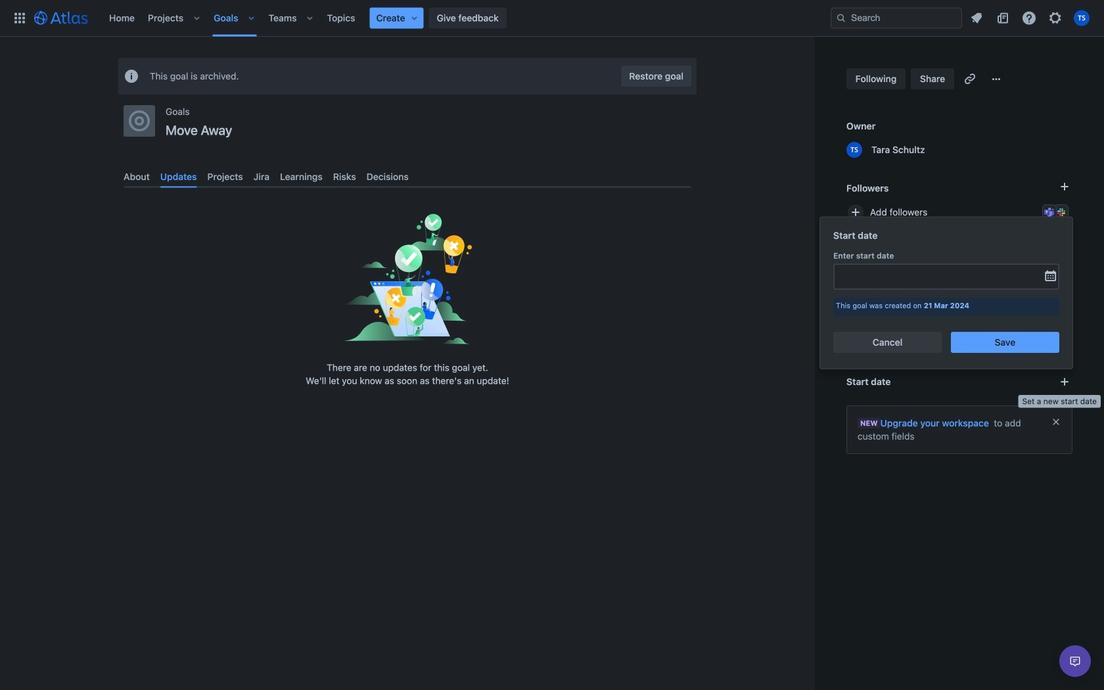 Task type: describe. For each thing, give the bounding box(es) containing it.
info image
[[124, 68, 139, 84]]

notifications image
[[969, 10, 985, 26]]

help image
[[1021, 10, 1037, 26]]

slack logo showing nan channels are connected to this goal image
[[1056, 207, 1067, 218]]

account image
[[1074, 10, 1090, 26]]

add follower image
[[848, 204, 864, 220]]

msteams logo showing  channels are connected to this goal image
[[1044, 207, 1055, 218]]

more icon image
[[989, 71, 1004, 87]]

search image
[[836, 13, 847, 23]]

Search field
[[831, 8, 962, 29]]



Task type: locate. For each thing, give the bounding box(es) containing it.
open intercom messenger image
[[1067, 653, 1083, 669]]

None field
[[835, 265, 1044, 289]]

open calendar image
[[1044, 268, 1058, 284]]

settings image
[[1048, 10, 1064, 26]]

banner
[[0, 0, 1104, 37]]

set start date image
[[1057, 374, 1073, 390]]

goal icon image
[[129, 110, 150, 131]]

None search field
[[831, 8, 962, 29]]

tooltip
[[1018, 395, 1101, 408]]

top element
[[8, 0, 831, 36]]

add a follower image
[[1057, 179, 1073, 195]]

tab list
[[118, 166, 697, 188]]

switch to... image
[[12, 10, 28, 26]]

close banner image
[[1051, 417, 1062, 427]]



Task type: vqa. For each thing, say whether or not it's contained in the screenshot.
search IMAGE
yes



